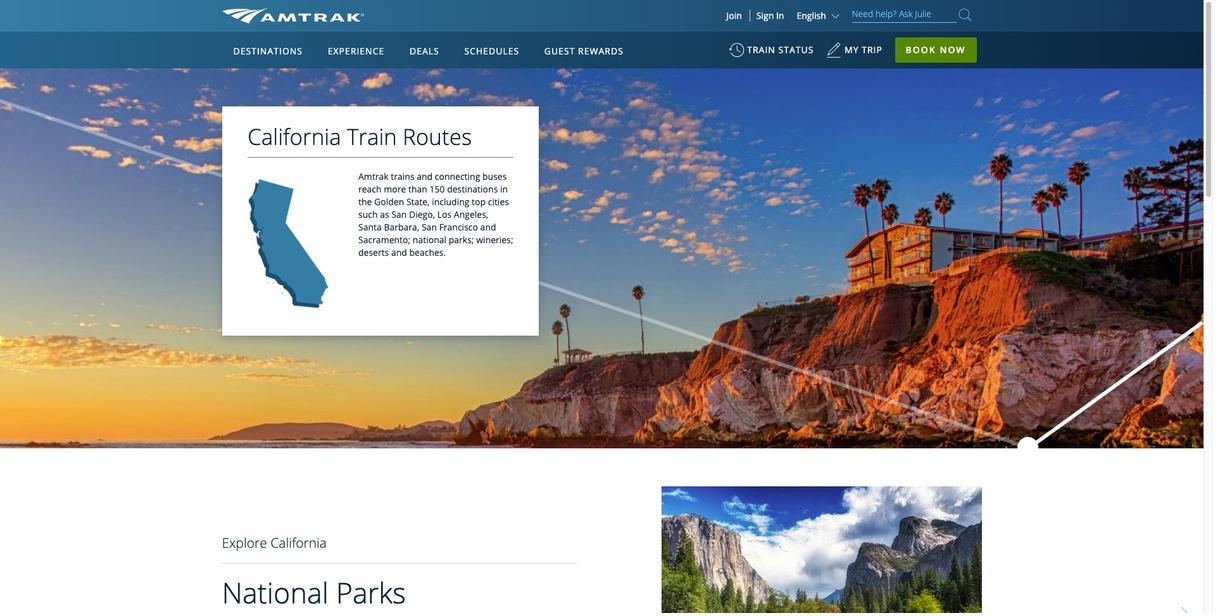 Task type: vqa. For each thing, say whether or not it's contained in the screenshot.
washington, to the right
no



Task type: describe. For each thing, give the bounding box(es) containing it.
destinations
[[233, 45, 303, 57]]

guest rewards button
[[539, 34, 629, 69]]

train status
[[747, 44, 814, 56]]

1 vertical spatial and
[[480, 221, 496, 233]]

top
[[472, 196, 486, 208]]

santa
[[358, 221, 381, 233]]

routes
[[403, 122, 472, 151]]

my trip
[[845, 44, 883, 56]]

california train routes
[[247, 122, 472, 151]]

experience button
[[323, 34, 390, 69]]

book now button
[[895, 37, 977, 63]]

sacramento;
[[358, 234, 410, 246]]

national parks
[[222, 573, 406, 612]]

cities
[[488, 196, 509, 208]]

1 horizontal spatial san
[[421, 221, 437, 233]]

more
[[384, 183, 406, 195]]

connecting
[[435, 170, 480, 182]]

english
[[797, 10, 826, 22]]

as
[[380, 208, 389, 220]]

schedules link
[[459, 32, 524, 68]]

book now
[[906, 44, 966, 56]]

0 vertical spatial and
[[417, 170, 432, 182]]

francisco
[[439, 221, 478, 233]]

rewards
[[578, 45, 624, 57]]

golden
[[374, 196, 404, 208]]

the
[[358, 196, 372, 208]]

sign in
[[757, 10, 784, 22]]

0 horizontal spatial and
[[391, 246, 407, 258]]

deserts
[[358, 246, 389, 258]]

in
[[500, 183, 508, 195]]

my
[[845, 44, 859, 56]]

wineries;
[[476, 234, 513, 246]]

0 vertical spatial california
[[247, 122, 341, 151]]

destinations
[[447, 183, 498, 195]]

such
[[358, 208, 377, 220]]

book
[[906, 44, 937, 56]]

Please enter your search item search field
[[852, 6, 957, 23]]

guest rewards
[[545, 45, 624, 57]]

angeles,
[[454, 208, 488, 220]]

in
[[776, 10, 784, 22]]

amtrak trains and connecting buses reach more than 150 destinations in the golden state, including top cities such as san diego, los angeles, santa barbara, san francisco and sacramento; national parks; wineries; deserts and beaches.
[[358, 170, 513, 258]]

1 vertical spatial california
[[271, 534, 327, 552]]

guest
[[545, 45, 575, 57]]

schedules
[[464, 45, 519, 57]]

sign in button
[[757, 10, 784, 22]]



Task type: locate. For each thing, give the bounding box(es) containing it.
banner
[[0, 0, 1204, 292]]

san up national
[[421, 221, 437, 233]]

2 vertical spatial and
[[391, 246, 407, 258]]

0 vertical spatial san
[[391, 208, 407, 220]]

explore california
[[222, 534, 327, 552]]

buses
[[482, 170, 507, 182]]

english button
[[797, 10, 843, 22]]

national
[[413, 234, 446, 246]]

and down sacramento;
[[391, 246, 407, 258]]

diego,
[[409, 208, 435, 220]]

application
[[269, 106, 573, 283]]

national
[[222, 573, 329, 612]]

and up than
[[417, 170, 432, 182]]

san up barbara,
[[391, 208, 407, 220]]

150
[[429, 183, 445, 195]]

trip
[[862, 44, 883, 56]]

amtrak image
[[222, 8, 364, 23]]

1 horizontal spatial and
[[417, 170, 432, 182]]

1 vertical spatial san
[[421, 221, 437, 233]]

my trip button
[[827, 38, 883, 69]]

sign
[[757, 10, 774, 22]]

san
[[391, 208, 407, 220], [421, 221, 437, 233]]

search icon image
[[959, 6, 972, 23]]

and
[[417, 170, 432, 182], [480, 221, 496, 233], [391, 246, 407, 258]]

0 horizontal spatial san
[[391, 208, 407, 220]]

deals button
[[405, 34, 444, 69]]

including
[[432, 196, 469, 208]]

than
[[408, 183, 427, 195]]

trains
[[391, 170, 414, 182]]

parks
[[336, 573, 406, 612]]

join
[[727, 10, 742, 22]]

train status link
[[729, 38, 814, 69]]

regions map image
[[269, 106, 573, 283]]

amtrak
[[358, 170, 388, 182]]

explore
[[222, 534, 267, 552]]

barbara,
[[384, 221, 419, 233]]

train
[[747, 44, 776, 56]]

beaches.
[[409, 246, 446, 258]]

deals
[[410, 45, 439, 57]]

join button
[[719, 10, 750, 22]]

banner containing join
[[0, 0, 1204, 292]]

now
[[940, 44, 966, 56]]

california
[[247, 122, 341, 151], [271, 534, 327, 552]]

destinations button
[[228, 34, 308, 69]]

and up wineries;
[[480, 221, 496, 233]]

parks;
[[449, 234, 474, 246]]

status
[[779, 44, 814, 56]]

los
[[437, 208, 451, 220]]

2 horizontal spatial and
[[480, 221, 496, 233]]

reach
[[358, 183, 381, 195]]

experience
[[328, 45, 385, 57]]

state,
[[406, 196, 429, 208]]

train
[[347, 122, 397, 151]]



